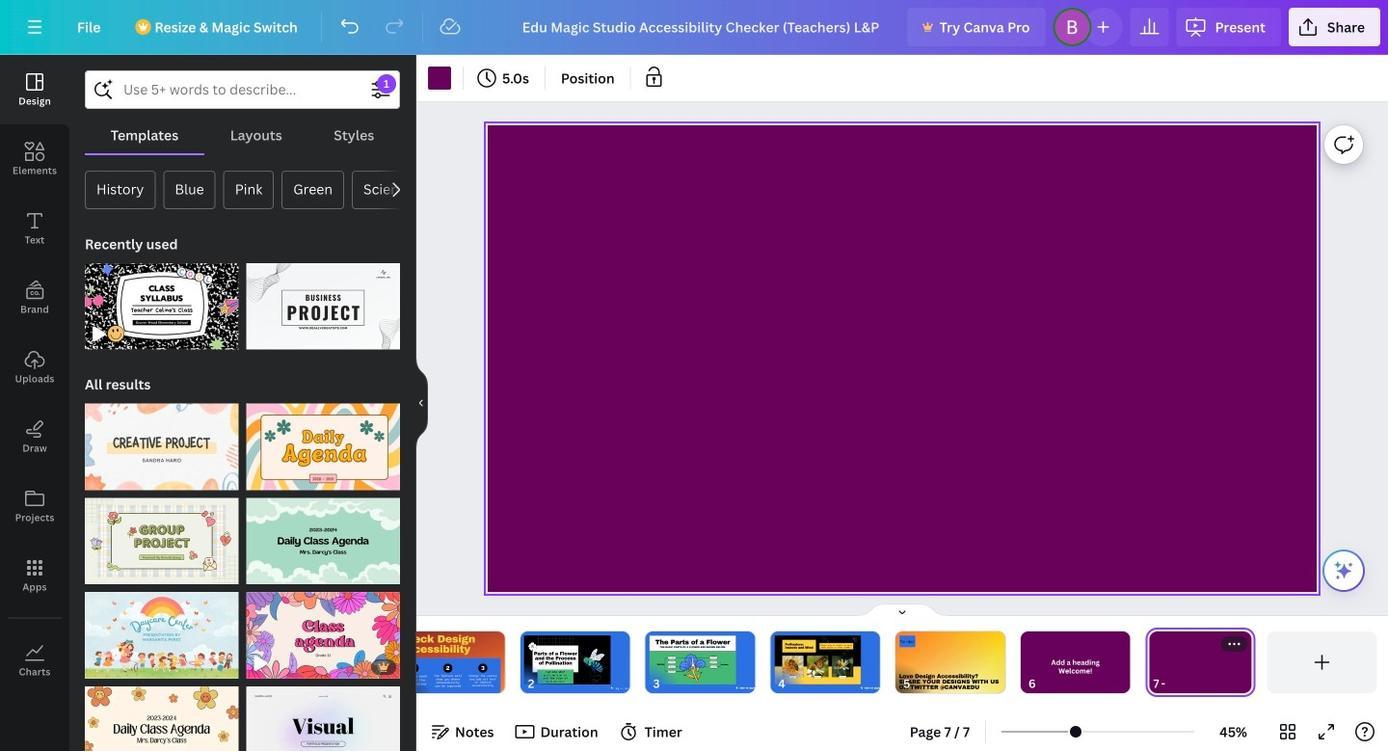 Task type: vqa. For each thing, say whether or not it's contained in the screenshot.
#69005a image
yes



Task type: describe. For each thing, give the bounding box(es) containing it.
colorful floral illustrative class agenda presentation group
[[246, 592, 400, 679]]

orange groovy retro daily agenda presentation group
[[246, 404, 400, 490]]

colorful scrapbook nostalgia class syllabus blank education presentation group
[[85, 252, 239, 350]]

Design title text field
[[507, 8, 900, 46]]

main menu bar
[[0, 0, 1389, 55]]

Zoom button
[[1203, 717, 1265, 747]]

hide image
[[416, 357, 428, 449]]

canva assistant image
[[1333, 559, 1356, 583]]

page 7 image
[[1146, 632, 1256, 693]]



Task type: locate. For each thing, give the bounding box(es) containing it.
#69005a image
[[428, 67, 451, 90], [428, 67, 451, 90]]

green colorful cute aesthetic group project presentation group
[[85, 498, 239, 585]]

side panel tab list
[[0, 55, 69, 695]]

Use 5+ words to describe... search field
[[123, 71, 362, 108]]

colorful watercolor creative project presentation group
[[85, 404, 239, 490]]

grey minimalist business project presentation group
[[246, 252, 400, 350]]

blue green colorful daycare center presentation group
[[85, 592, 239, 679]]

Page title text field
[[1168, 674, 1176, 693]]

multicolor clouds daily class agenda template group
[[246, 498, 400, 585]]

hide pages image
[[856, 603, 949, 618]]



